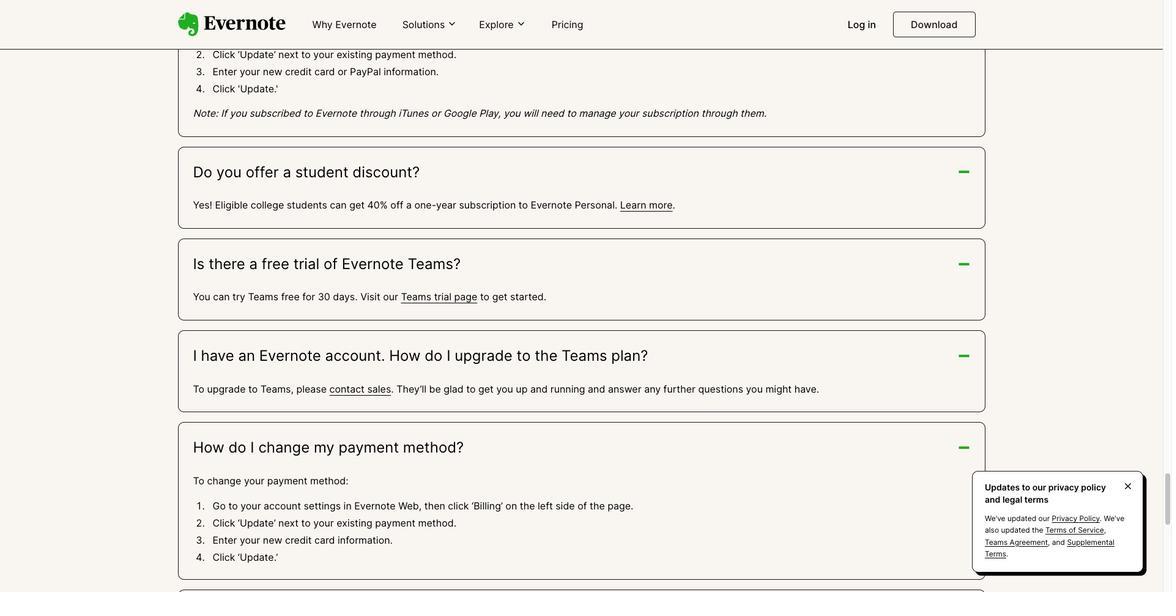 Task type: vqa. For each thing, say whether or not it's contained in the screenshot.
'subscription.'
no



Task type: locate. For each thing, give the bounding box(es) containing it.
'update' up 'update.'
[[238, 517, 276, 530]]

you left might
[[747, 383, 763, 395]]

0 vertical spatial side
[[556, 31, 575, 43]]

page. inside go to your account settings in evernote web , then click 'billing' on the left side of the page. click 'update' next to your existing payment method. enter your new credit card or paypal information. click 'update.'
[[608, 31, 634, 43]]

go for go to your account settings in evernote web , then click 'billing' on the left side of the page. click 'update' next to your existing payment method. enter your new credit card or paypal information. click 'update.'
[[213, 31, 226, 43]]

credit
[[285, 65, 312, 78], [285, 535, 312, 547]]

payment down web,
[[375, 517, 416, 530]]

0 vertical spatial credit
[[285, 65, 312, 78]]

payment down web
[[375, 48, 416, 61]]

2 next from the top
[[279, 517, 299, 530]]

2 click from the top
[[448, 500, 469, 513]]

card inside go to your account settings in evernote web, then click 'billing' on the left side of the page. click 'update' next to your existing payment method. enter your new credit card information. click 'update.'
[[315, 535, 335, 547]]

1 vertical spatial existing
[[337, 517, 373, 530]]

1 vertical spatial do
[[229, 439, 246, 457]]

download
[[912, 18, 958, 31]]

2 method: from the top
[[310, 475, 349, 487]]

evernote up account settings in evernote web "link"
[[336, 18, 377, 31]]

of
[[578, 31, 587, 43], [324, 255, 338, 273], [578, 500, 587, 513], [1070, 526, 1077, 535]]

updated down legal
[[1008, 514, 1037, 524]]

2 side from the top
[[556, 500, 575, 513]]

1 vertical spatial 'update'
[[238, 517, 276, 530]]

0 vertical spatial terms
[[1046, 526, 1068, 535]]

privacy
[[1053, 514, 1078, 524]]

1 vertical spatial ,
[[1105, 526, 1107, 535]]

0 horizontal spatial trial
[[294, 255, 320, 273]]

, up supplemental
[[1105, 526, 1107, 535]]

2 left from the top
[[538, 500, 553, 513]]

0 horizontal spatial we've
[[986, 514, 1006, 524]]

your
[[244, 6, 265, 18], [241, 31, 261, 43], [314, 48, 334, 61], [240, 65, 260, 78], [619, 107, 639, 119], [244, 475, 265, 487], [241, 500, 261, 513], [314, 517, 334, 530], [240, 535, 260, 547]]

and down updates
[[986, 494, 1001, 505]]

if
[[221, 107, 227, 119]]

1 to change your payment method: from the top
[[193, 6, 349, 18]]

'update' up 'update.' at the left top of the page
[[238, 48, 276, 61]]

0 vertical spatial updated
[[1008, 514, 1037, 524]]

1 side from the top
[[556, 31, 575, 43]]

credit inside go to your account settings in evernote web, then click 'billing' on the left side of the page. click 'update' next to your existing payment method. enter your new credit card information. click 'update.'
[[285, 535, 312, 547]]

terms
[[1046, 526, 1068, 535], [986, 550, 1007, 559]]

teams down teams?
[[401, 291, 432, 303]]

1 then from the top
[[425, 31, 446, 43]]

pricing link
[[545, 13, 591, 37]]

0 vertical spatial can
[[330, 199, 347, 211]]

2 vertical spatial to
[[193, 475, 204, 487]]

1 horizontal spatial through
[[702, 107, 738, 119]]

1 left from the top
[[538, 31, 553, 43]]

1 horizontal spatial we've
[[1105, 514, 1125, 524]]

questions
[[699, 383, 744, 395]]

then inside go to your account settings in evernote web , then click 'billing' on the left side of the page. click 'update' next to your existing payment method. enter your new credit card or paypal information. click 'update.'
[[425, 31, 446, 43]]

my
[[314, 439, 335, 457]]

1 vertical spatial card
[[315, 535, 335, 547]]

or right itunes
[[431, 107, 441, 119]]

0 vertical spatial go
[[213, 31, 226, 43]]

1 vertical spatial how
[[193, 439, 224, 457]]

new inside go to your account settings in evernote web, then click 'billing' on the left side of the page. click 'update' next to your existing payment method. enter your new credit card information. click 'update.'
[[263, 535, 283, 547]]

settings
[[304, 31, 341, 43], [304, 500, 341, 513]]

1 page. from the top
[[608, 31, 634, 43]]

1 vertical spatial on
[[506, 500, 517, 513]]

free
[[262, 255, 290, 273], [281, 291, 300, 303]]

2 existing from the top
[[337, 517, 373, 530]]

through left 'them.'
[[702, 107, 738, 119]]

method.
[[418, 48, 457, 61], [418, 517, 457, 530]]

0 horizontal spatial through
[[360, 107, 396, 119]]

left inside go to your account settings in evernote web, then click 'billing' on the left side of the page. click 'update' next to your existing payment method. enter your new credit card information. click 'update.'
[[538, 500, 553, 513]]

2 we've from the left
[[1105, 514, 1125, 524]]

existing
[[337, 48, 373, 61], [337, 517, 373, 530]]

page.
[[608, 31, 634, 43], [608, 500, 634, 513]]

be
[[429, 383, 441, 395]]

and
[[531, 383, 548, 395], [588, 383, 606, 395], [986, 494, 1001, 505], [1053, 538, 1066, 547]]

2 method. from the top
[[418, 517, 457, 530]]

you can try teams free for 30 days. visit our teams trial page to get started.
[[193, 291, 547, 303]]

0 vertical spatial method:
[[310, 6, 349, 18]]

2 'billing' from the top
[[472, 500, 503, 513]]

can
[[330, 199, 347, 211], [213, 291, 230, 303]]

do
[[425, 347, 443, 365], [229, 439, 246, 457]]

left
[[538, 31, 553, 43], [538, 500, 553, 513]]

0 vertical spatial new
[[263, 65, 283, 78]]

trial up for
[[294, 255, 320, 273]]

1 vertical spatial subscription
[[459, 199, 516, 211]]

2 then from the top
[[425, 500, 446, 513]]

do you offer a student discount?
[[193, 163, 420, 181]]

then down solutions
[[425, 31, 446, 43]]

method: for existing
[[310, 475, 349, 487]]

. up 'service'
[[1101, 514, 1103, 524]]

2 card from the top
[[315, 535, 335, 547]]

1 through from the left
[[360, 107, 396, 119]]

1 go from the top
[[213, 31, 226, 43]]

2 go from the top
[[213, 500, 226, 513]]

1 vertical spatial updated
[[1002, 526, 1031, 535]]

1 to from the top
[[193, 6, 204, 18]]

information. inside go to your account settings in evernote web , then click 'billing' on the left side of the page. click 'update' next to your existing payment method. enter your new credit card or paypal information. click 'update.'
[[384, 65, 439, 78]]

evernote down why evernote
[[355, 31, 396, 43]]

payment down how do i change my payment method?
[[267, 475, 308, 487]]

0 horizontal spatial do
[[229, 439, 246, 457]]

settings down why
[[304, 31, 341, 43]]

1 card from the top
[[315, 65, 335, 78]]

upgrade
[[455, 347, 513, 365], [207, 383, 246, 395]]

3 to from the top
[[193, 475, 204, 487]]

.
[[673, 199, 676, 211], [391, 383, 394, 395], [1101, 514, 1103, 524], [1007, 550, 1009, 559]]

1 vertical spatial a
[[406, 199, 412, 211]]

0 horizontal spatial a
[[249, 255, 258, 273]]

solutions
[[403, 18, 445, 30]]

. inside . we've also updated the
[[1101, 514, 1103, 524]]

click right web,
[[448, 500, 469, 513]]

log in link
[[841, 13, 884, 37]]

0 vertical spatial subscription
[[642, 107, 699, 119]]

account
[[264, 31, 301, 43], [264, 500, 301, 513]]

evernote inside go to your account settings in evernote web , then click 'billing' on the left side of the page. click 'update' next to your existing payment method. enter your new credit card or paypal information. click 'update.'
[[355, 31, 396, 43]]

0 vertical spatial how
[[390, 347, 421, 365]]

more
[[649, 199, 673, 211]]

, down . we've also updated the
[[1049, 538, 1051, 547]]

offer
[[246, 163, 279, 181]]

privacy
[[1049, 482, 1080, 493]]

1 vertical spatial method.
[[418, 517, 457, 530]]

can right students
[[330, 199, 347, 211]]

1 settings from the top
[[304, 31, 341, 43]]

to
[[193, 6, 204, 18], [193, 383, 204, 395], [193, 475, 204, 487]]

0 horizontal spatial upgrade
[[207, 383, 246, 395]]

0 vertical spatial next
[[279, 48, 299, 61]]

can left try
[[213, 291, 230, 303]]

0 vertical spatial or
[[338, 65, 347, 78]]

click left explore button
[[448, 31, 469, 43]]

next inside go to your account settings in evernote web, then click 'billing' on the left side of the page. click 'update' next to your existing payment method. enter your new credit card information. click 'update.'
[[279, 517, 299, 530]]

1 click from the top
[[448, 31, 469, 43]]

1 vertical spatial upgrade
[[207, 383, 246, 395]]

0 horizontal spatial or
[[338, 65, 347, 78]]

account for 'update'
[[264, 31, 301, 43]]

you left up
[[497, 383, 513, 395]]

evernote
[[336, 18, 377, 31], [355, 31, 396, 43], [531, 199, 572, 211], [342, 255, 404, 273], [259, 347, 321, 365], [355, 500, 396, 513]]

0 vertical spatial to change your payment method:
[[193, 6, 349, 18]]

then right web,
[[425, 500, 446, 513]]

payment up account settings in evernote web "link"
[[267, 6, 308, 18]]

1 vertical spatial settings
[[304, 500, 341, 513]]

teams down also at bottom right
[[986, 538, 1008, 547]]

policy
[[1082, 482, 1107, 493]]

0 vertical spatial upgrade
[[455, 347, 513, 365]]

updated up teams agreement link
[[1002, 526, 1031, 535]]

and inside terms of service , teams agreement , and
[[1053, 538, 1066, 547]]

1 horizontal spatial a
[[283, 163, 291, 181]]

1 vertical spatial left
[[538, 500, 553, 513]]

method: up why
[[310, 6, 349, 18]]

0 vertical spatial card
[[315, 65, 335, 78]]

terms down also at bottom right
[[986, 550, 1007, 559]]

is there a free trial of evernote teams?
[[193, 255, 461, 273]]

we've up also at bottom right
[[986, 514, 1006, 524]]

of inside terms of service , teams agreement , and
[[1070, 526, 1077, 535]]

on
[[506, 31, 517, 43], [506, 500, 517, 513]]

account inside go to your account settings in evernote web , then click 'billing' on the left side of the page. click 'update' next to your existing payment method. enter your new credit card or paypal information. click 'update.'
[[264, 31, 301, 43]]

itunes
[[399, 107, 429, 119]]

then
[[425, 31, 446, 43], [425, 500, 446, 513]]

account up 'update.' at the left top of the page
[[264, 31, 301, 43]]

will
[[523, 107, 538, 119]]

in inside go to your account settings in evernote web , then click 'billing' on the left side of the page. click 'update' next to your existing payment method. enter your new credit card or paypal information. click 'update.'
[[344, 31, 352, 43]]

settings inside go to your account settings in evernote web, then click 'billing' on the left side of the page. click 'update' next to your existing payment method. enter your new credit card information. click 'update.'
[[304, 500, 341, 513]]

1 'update' from the top
[[238, 48, 276, 61]]

next inside go to your account settings in evernote web , then click 'billing' on the left side of the page. click 'update' next to your existing payment method. enter your new credit card or paypal information. click 'update.'
[[279, 48, 299, 61]]

get left 40%
[[350, 199, 365, 211]]

web,
[[399, 500, 422, 513]]

in inside go to your account settings in evernote web, then click 'billing' on the left side of the page. click 'update' next to your existing payment method. enter your new credit card information. click 'update.'
[[344, 500, 352, 513]]

get
[[350, 199, 365, 211], [493, 291, 508, 303], [479, 383, 494, 395]]

go inside go to your account settings in evernote web, then click 'billing' on the left side of the page. click 'update' next to your existing payment method. enter your new credit card information. click 'update.'
[[213, 500, 226, 513]]

upgrade up the to upgrade to teams, please contact sales . they'll be glad to get you up and running and answer any further questions you might have.
[[455, 347, 513, 365]]

2 page. from the top
[[608, 500, 634, 513]]

0 vertical spatial ,
[[419, 31, 422, 43]]

1 horizontal spatial trial
[[434, 291, 452, 303]]

to change your payment method: for 'update'
[[193, 6, 349, 18]]

2 vertical spatial change
[[207, 475, 241, 487]]

0 vertical spatial enter
[[213, 65, 237, 78]]

updates to our privacy policy and legal terms
[[986, 482, 1107, 505]]

1 vertical spatial method:
[[310, 475, 349, 487]]

2 account from the top
[[264, 500, 301, 513]]

2 to change your payment method: from the top
[[193, 475, 349, 487]]

2 new from the top
[[263, 535, 283, 547]]

supplemental terms link
[[986, 538, 1115, 559]]

1 existing from the top
[[337, 48, 373, 61]]

new up 'update.'
[[263, 535, 283, 547]]

contact sales link
[[330, 383, 391, 395]]

left inside go to your account settings in evernote web , then click 'billing' on the left side of the page. click 'update' next to your existing payment method. enter your new credit card or paypal information. click 'update.'
[[538, 31, 553, 43]]

to
[[229, 31, 238, 43], [301, 48, 311, 61], [567, 107, 576, 119], [519, 199, 528, 211], [480, 291, 490, 303], [517, 347, 531, 365], [249, 383, 258, 395], [467, 383, 476, 395], [1023, 482, 1031, 493], [229, 500, 238, 513], [301, 517, 311, 530]]

method: down how do i change my payment method?
[[310, 475, 349, 487]]

0 vertical spatial on
[[506, 31, 517, 43]]

method. inside go to your account settings in evernote web , then click 'billing' on the left side of the page. click 'update' next to your existing payment method. enter your new credit card or paypal information. click 'update.'
[[418, 48, 457, 61]]

0 vertical spatial trial
[[294, 255, 320, 273]]

our up terms of service , teams agreement , and
[[1039, 514, 1051, 524]]

0 vertical spatial our
[[383, 291, 399, 303]]

click inside go to your account settings in evernote web, then click 'billing' on the left side of the page. click 'update' next to your existing payment method. enter your new credit card information. click 'update.'
[[448, 500, 469, 513]]

evernote logo image
[[178, 12, 286, 37]]

1 vertical spatial to
[[193, 383, 204, 395]]

our inside updates to our privacy policy and legal terms
[[1033, 482, 1047, 493]]

a right off at the left
[[406, 199, 412, 211]]

2 'update' from the top
[[238, 517, 276, 530]]

a right the offer
[[283, 163, 291, 181]]

1 horizontal spatial upgrade
[[455, 347, 513, 365]]

1 horizontal spatial how
[[390, 347, 421, 365]]

1 vertical spatial page.
[[608, 500, 634, 513]]

2 on from the top
[[506, 500, 517, 513]]

evernote up visit
[[342, 255, 404, 273]]

'update' inside go to your account settings in evernote web, then click 'billing' on the left side of the page. click 'update' next to your existing payment method. enter your new credit card information. click 'update.'
[[238, 517, 276, 530]]

they'll
[[397, 383, 427, 395]]

1 vertical spatial to change your payment method:
[[193, 475, 349, 487]]

a right there
[[249, 255, 258, 273]]

on inside go to your account settings in evernote web , then click 'billing' on the left side of the page. click 'update' next to your existing payment method. enter your new credit card or paypal information. click 'update.'
[[506, 31, 517, 43]]

why evernote
[[313, 18, 377, 31]]

change for click
[[207, 6, 241, 18]]

learn
[[621, 199, 647, 211]]

4 click from the top
[[213, 552, 235, 564]]

enter
[[213, 65, 237, 78], [213, 535, 237, 547]]

1 vertical spatial or
[[431, 107, 441, 119]]

1 horizontal spatial or
[[431, 107, 441, 119]]

0 vertical spatial to
[[193, 6, 204, 18]]

through left itunes
[[360, 107, 396, 119]]

0 vertical spatial do
[[425, 347, 443, 365]]

'billing' inside go to your account settings in evernote web , then click 'billing' on the left side of the page. click 'update' next to your existing payment method. enter your new credit card or paypal information. click 'update.'
[[472, 31, 503, 43]]

get left started. on the left
[[493, 291, 508, 303]]

payment inside go to your account settings in evernote web , then click 'billing' on the left side of the page. click 'update' next to your existing payment method. enter your new credit card or paypal information. click 'update.'
[[375, 48, 416, 61]]

settings down my
[[304, 500, 341, 513]]

how
[[390, 347, 421, 365], [193, 439, 224, 457]]

1 vertical spatial go
[[213, 500, 226, 513]]

2 horizontal spatial i
[[447, 347, 451, 365]]

click
[[448, 31, 469, 43], [448, 500, 469, 513]]

1 credit from the top
[[285, 65, 312, 78]]

0 vertical spatial then
[[425, 31, 446, 43]]

evernote left web,
[[355, 500, 396, 513]]

or left paypal at the left top
[[338, 65, 347, 78]]

method: for your
[[310, 6, 349, 18]]

0 vertical spatial left
[[538, 31, 553, 43]]

we've inside . we've also updated the
[[1105, 514, 1125, 524]]

to inside updates to our privacy policy and legal terms
[[1023, 482, 1031, 493]]

get right glad
[[479, 383, 494, 395]]

a
[[283, 163, 291, 181], [406, 199, 412, 211], [249, 255, 258, 273]]

1 enter from the top
[[213, 65, 237, 78]]

0 horizontal spatial can
[[213, 291, 230, 303]]

teams inside terms of service , teams agreement , and
[[986, 538, 1008, 547]]

0 horizontal spatial terms
[[986, 550, 1007, 559]]

enter inside go to your account settings in evernote web , then click 'billing' on the left side of the page. click 'update' next to your existing payment method. enter your new credit card or paypal information. click 'update.'
[[213, 65, 237, 78]]

1 vertical spatial credit
[[285, 535, 312, 547]]

we've right the policy
[[1105, 514, 1125, 524]]

terms down privacy
[[1046, 526, 1068, 535]]

updated inside . we've also updated the
[[1002, 526, 1031, 535]]

1 click from the top
[[213, 48, 235, 61]]

teams up running
[[562, 347, 608, 365]]

through
[[360, 107, 396, 119], [702, 107, 738, 119]]

0 horizontal spatial ,
[[419, 31, 422, 43]]

we've updated our privacy policy
[[986, 514, 1101, 524]]

and down . we've also updated the
[[1053, 538, 1066, 547]]

account inside go to your account settings in evernote web, then click 'billing' on the left side of the page. click 'update' next to your existing payment method. enter your new credit card information. click 'update.'
[[264, 500, 301, 513]]

change
[[207, 6, 241, 18], [259, 439, 310, 457], [207, 475, 241, 487]]

answer
[[608, 383, 642, 395]]

2 credit from the top
[[285, 535, 312, 547]]

1 horizontal spatial ,
[[1049, 538, 1051, 547]]

new
[[263, 65, 283, 78], [263, 535, 283, 547]]

or
[[338, 65, 347, 78], [431, 107, 441, 119]]

1 vertical spatial then
[[425, 500, 446, 513]]

, down solutions
[[419, 31, 422, 43]]

free left for
[[281, 291, 300, 303]]

subscription
[[642, 107, 699, 119], [459, 199, 516, 211]]

terms of service , teams agreement , and
[[986, 526, 1107, 547]]

you
[[193, 291, 210, 303]]

method. down web,
[[418, 517, 457, 530]]

. right learn
[[673, 199, 676, 211]]

1 vertical spatial our
[[1033, 482, 1047, 493]]

go for go to your account settings in evernote web, then click 'billing' on the left side of the page. click 'update' next to your existing payment method. enter your new credit card information. click 'update.'
[[213, 500, 226, 513]]

1 horizontal spatial i
[[251, 439, 254, 457]]

settings for to
[[304, 31, 341, 43]]

side
[[556, 31, 575, 43], [556, 500, 575, 513]]

2 vertical spatial our
[[1039, 514, 1051, 524]]

free right there
[[262, 255, 290, 273]]

1 'billing' from the top
[[472, 31, 503, 43]]

upgrade down have
[[207, 383, 246, 395]]

new up 'update.' at the left top of the page
[[263, 65, 283, 78]]

1 vertical spatial information.
[[338, 535, 393, 547]]

2 vertical spatial a
[[249, 255, 258, 273]]

our up terms in the right bottom of the page
[[1033, 482, 1047, 493]]

method. down solutions button
[[418, 48, 457, 61]]

0 vertical spatial page.
[[608, 31, 634, 43]]

policy
[[1080, 514, 1101, 524]]

1 method: from the top
[[310, 6, 349, 18]]

web
[[399, 31, 419, 43]]

2 settings from the top
[[304, 500, 341, 513]]

1 vertical spatial terms
[[986, 550, 1007, 559]]

'billing' inside go to your account settings in evernote web, then click 'billing' on the left side of the page. click 'update' next to your existing payment method. enter your new credit card information. click 'update.'
[[472, 500, 503, 513]]

method:
[[310, 6, 349, 18], [310, 475, 349, 487]]

0 vertical spatial settings
[[304, 31, 341, 43]]

0 vertical spatial 'billing'
[[472, 31, 503, 43]]

2 enter from the top
[[213, 535, 237, 547]]

0 vertical spatial account
[[264, 31, 301, 43]]

settings inside go to your account settings in evernote web , then click 'billing' on the left side of the page. click 'update' next to your existing payment method. enter your new credit card or paypal information. click 'update.'
[[304, 31, 341, 43]]

1 horizontal spatial subscription
[[642, 107, 699, 119]]

2 click from the top
[[213, 83, 235, 95]]

0 vertical spatial method.
[[418, 48, 457, 61]]

1 new from the top
[[263, 65, 283, 78]]

1 account from the top
[[264, 31, 301, 43]]

'billing'
[[472, 31, 503, 43], [472, 500, 503, 513]]

0 vertical spatial 'update'
[[238, 48, 276, 61]]

in for go to your account settings in evernote web, then click 'billing' on the left side of the page. click 'update' next to your existing payment method. enter your new credit card information. click 'update.'
[[344, 500, 352, 513]]

1 vertical spatial next
[[279, 517, 299, 530]]

go inside go to your account settings in evernote web , then click 'billing' on the left side of the page. click 'update' next to your existing payment method. enter your new credit card or paypal information. click 'update.'
[[213, 31, 226, 43]]

and right up
[[531, 383, 548, 395]]

1 vertical spatial click
[[448, 500, 469, 513]]

discount?
[[353, 163, 420, 181]]

1 vertical spatial enter
[[213, 535, 237, 547]]

our right visit
[[383, 291, 399, 303]]

account up 'update.'
[[264, 500, 301, 513]]

1 horizontal spatial terms
[[1046, 526, 1068, 535]]

1 on from the top
[[506, 31, 517, 43]]

payment
[[267, 6, 308, 18], [375, 48, 416, 61], [339, 439, 399, 457], [267, 475, 308, 487], [375, 517, 416, 530]]

trial left page
[[434, 291, 452, 303]]

supplemental
[[1068, 538, 1115, 547]]

1 next from the top
[[279, 48, 299, 61]]

1 vertical spatial 'billing'
[[472, 500, 503, 513]]

1 vertical spatial side
[[556, 500, 575, 513]]

1 method. from the top
[[418, 48, 457, 61]]



Task type: describe. For each thing, give the bounding box(es) containing it.
account settings in evernote web link
[[264, 31, 419, 43]]

go to your account settings in evernote web, then click 'billing' on the left side of the page. click 'update' next to your existing payment method. enter your new credit card information. click 'update.'
[[213, 500, 634, 564]]

contact
[[330, 383, 365, 395]]

then inside go to your account settings in evernote web, then click 'billing' on the left side of the page. click 'update' next to your existing payment method. enter your new credit card information. click 'update.'
[[425, 500, 446, 513]]

1 we've from the left
[[986, 514, 1006, 524]]

started.
[[511, 291, 547, 303]]

explore
[[480, 18, 514, 30]]

1 vertical spatial get
[[493, 291, 508, 303]]

the inside . we've also updated the
[[1033, 526, 1044, 535]]

agreement
[[1010, 538, 1049, 547]]

off
[[391, 199, 404, 211]]

'update.'
[[238, 83, 278, 95]]

yes! eligible college students can get 40% off a one-year subscription to evernote personal. learn more .
[[193, 199, 676, 211]]

evernote up teams,
[[259, 347, 321, 365]]

subscribed
[[249, 107, 301, 119]]

to evernote
[[303, 107, 357, 119]]

page
[[455, 291, 478, 303]]

one-
[[415, 199, 436, 211]]

to for go to your account settings in evernote web , then click 'billing' on the left side of the page. click 'update' next to your existing payment method. enter your new credit card or paypal information. click 'update.'
[[193, 6, 204, 18]]

new inside go to your account settings in evernote web , then click 'billing' on the left side of the page. click 'update' next to your existing payment method. enter your new credit card or paypal information. click 'update.'
[[263, 65, 283, 78]]

an
[[238, 347, 255, 365]]

note: if you subscribed to evernote through itunes or google play, you will need to manage your subscription through them.
[[193, 107, 767, 119]]

do
[[193, 163, 212, 181]]

i have an evernote account. how do i upgrade to the teams plan?
[[193, 347, 648, 365]]

log
[[848, 18, 866, 31]]

why evernote link
[[305, 13, 384, 37]]

yes!
[[193, 199, 212, 211]]

try
[[233, 291, 245, 303]]

play,
[[479, 107, 501, 119]]

updates
[[986, 482, 1021, 493]]

change for 'update'
[[207, 475, 241, 487]]

settings for your
[[304, 500, 341, 513]]

page. inside go to your account settings in evernote web, then click 'billing' on the left side of the page. click 'update' next to your existing payment method. enter your new credit card information. click 'update.'
[[608, 500, 634, 513]]

terms of service link
[[1046, 526, 1105, 535]]

log in
[[848, 18, 877, 31]]

solutions button
[[399, 18, 461, 31]]

to change your payment method: for next
[[193, 475, 349, 487]]

in for go to your account settings in evernote web , then click 'billing' on the left side of the page. click 'update' next to your existing payment method. enter your new credit card or paypal information. click 'update.'
[[344, 31, 352, 43]]

download link
[[894, 12, 976, 37]]

manage
[[579, 107, 616, 119]]

please
[[297, 383, 327, 395]]

1 horizontal spatial do
[[425, 347, 443, 365]]

have.
[[795, 383, 820, 395]]

information. inside go to your account settings in evernote web, then click 'billing' on the left side of the page. click 'update' next to your existing payment method. enter your new credit card information. click 'update.'
[[338, 535, 393, 547]]

, inside go to your account settings in evernote web , then click 'billing' on the left side of the page. click 'update' next to your existing payment method. enter your new credit card or paypal information. click 'update.'
[[419, 31, 422, 43]]

you right if
[[230, 107, 247, 119]]

legal
[[1003, 494, 1023, 505]]

account for next
[[264, 500, 301, 513]]

2 horizontal spatial ,
[[1105, 526, 1107, 535]]

'update' inside go to your account settings in evernote web , then click 'billing' on the left side of the page. click 'update' next to your existing payment method. enter your new credit card or paypal information. click 'update.'
[[238, 48, 276, 61]]

2 through from the left
[[702, 107, 738, 119]]

is
[[193, 255, 205, 273]]

card inside go to your account settings in evernote web , then click 'billing' on the left side of the page. click 'update' next to your existing payment method. enter your new credit card or paypal information. click 'update.'
[[315, 65, 335, 78]]

for
[[303, 291, 315, 303]]

or inside go to your account settings in evernote web , then click 'billing' on the left side of the page. click 'update' next to your existing payment method. enter your new credit card or paypal information. click 'update.'
[[338, 65, 347, 78]]

1 horizontal spatial can
[[330, 199, 347, 211]]

credit inside go to your account settings in evernote web , then click 'billing' on the left side of the page. click 'update' next to your existing payment method. enter your new credit card or paypal information. click 'update.'
[[285, 65, 312, 78]]

year
[[436, 199, 457, 211]]

need
[[541, 107, 564, 119]]

any
[[645, 383, 661, 395]]

learn more link
[[621, 199, 673, 211]]

our for we've
[[1039, 514, 1051, 524]]

glad
[[444, 383, 464, 395]]

note:
[[193, 107, 218, 119]]

2 vertical spatial get
[[479, 383, 494, 395]]

privacy policy link
[[1053, 514, 1101, 524]]

eligible
[[215, 199, 248, 211]]

them.
[[741, 107, 767, 119]]

paypal
[[350, 65, 381, 78]]

account.
[[325, 347, 385, 365]]

0 horizontal spatial how
[[193, 439, 224, 457]]

teams,
[[261, 383, 294, 395]]

might
[[766, 383, 792, 395]]

terms inside "supplemental terms"
[[986, 550, 1007, 559]]

college
[[251, 199, 284, 211]]

google
[[444, 107, 477, 119]]

visit
[[361, 291, 381, 303]]

teams agreement link
[[986, 538, 1049, 547]]

explore button
[[476, 18, 530, 31]]

enter inside go to your account settings in evernote web, then click 'billing' on the left side of the page. click 'update' next to your existing payment method. enter your new credit card information. click 'update.'
[[213, 535, 237, 547]]

3 click from the top
[[213, 517, 235, 530]]

0 vertical spatial a
[[283, 163, 291, 181]]

have
[[201, 347, 234, 365]]

teams trial page link
[[401, 291, 478, 303]]

and inside updates to our privacy policy and legal terms
[[986, 494, 1001, 505]]

30
[[318, 291, 330, 303]]

click inside go to your account settings in evernote web , then click 'billing' on the left side of the page. click 'update' next to your existing payment method. enter your new credit card or paypal information. click 'update.'
[[448, 31, 469, 43]]

sales
[[368, 383, 391, 395]]

days.
[[333, 291, 358, 303]]

existing inside go to your account settings in evernote web, then click 'billing' on the left side of the page. click 'update' next to your existing payment method. enter your new credit card information. click 'update.'
[[337, 517, 373, 530]]

there
[[209, 255, 245, 273]]

service
[[1079, 526, 1105, 535]]

supplemental terms
[[986, 538, 1115, 559]]

you left the will on the left
[[504, 107, 521, 119]]

payment right my
[[339, 439, 399, 457]]

you right do
[[217, 163, 242, 181]]

terms inside terms of service , teams agreement , and
[[1046, 526, 1068, 535]]

method. inside go to your account settings in evernote web, then click 'billing' on the left side of the page. click 'update' next to your existing payment method. enter your new credit card information. click 'update.'
[[418, 517, 457, 530]]

terms
[[1025, 494, 1049, 505]]

1 vertical spatial change
[[259, 439, 310, 457]]

0 horizontal spatial subscription
[[459, 199, 516, 211]]

1 vertical spatial trial
[[434, 291, 452, 303]]

of inside go to your account settings in evernote web, then click 'billing' on the left side of the page. click 'update' next to your existing payment method. enter your new credit card information. click 'update.'
[[578, 500, 587, 513]]

on inside go to your account settings in evernote web, then click 'billing' on the left side of the page. click 'update' next to your existing payment method. enter your new credit card information. click 'update.'
[[506, 500, 517, 513]]

to upgrade to teams, please contact sales . they'll be glad to get you up and running and answer any further questions you might have.
[[193, 383, 820, 395]]

why
[[313, 18, 333, 31]]

personal.
[[575, 199, 618, 211]]

existing inside go to your account settings in evernote web , then click 'billing' on the left side of the page. click 'update' next to your existing payment method. enter your new credit card or paypal information. click 'update.'
[[337, 48, 373, 61]]

0 horizontal spatial i
[[193, 347, 197, 365]]

side inside go to your account settings in evernote web , then click 'billing' on the left side of the page. click 'update' next to your existing payment method. enter your new credit card or paypal information. click 'update.'
[[556, 31, 575, 43]]

side inside go to your account settings in evernote web, then click 'billing' on the left side of the page. click 'update' next to your existing payment method. enter your new credit card information. click 'update.'
[[556, 500, 575, 513]]

student
[[296, 163, 349, 181]]

evernote left personal. in the top of the page
[[531, 199, 572, 211]]

our for updates
[[1033, 482, 1047, 493]]

. down teams agreement link
[[1007, 550, 1009, 559]]

teams?
[[408, 255, 461, 273]]

2 vertical spatial ,
[[1049, 538, 1051, 547]]

further
[[664, 383, 696, 395]]

how do i change my payment method?
[[193, 439, 464, 457]]

payment inside go to your account settings in evernote web, then click 'billing' on the left side of the page. click 'update' next to your existing payment method. enter your new credit card information. click 'update.'
[[375, 517, 416, 530]]

of inside go to your account settings in evernote web , then click 'billing' on the left side of the page. click 'update' next to your existing payment method. enter your new credit card or paypal information. click 'update.'
[[578, 31, 587, 43]]

students
[[287, 199, 327, 211]]

evernote inside go to your account settings in evernote web, then click 'billing' on the left side of the page. click 'update' next to your existing payment method. enter your new credit card information. click 'update.'
[[355, 500, 396, 513]]

teams right try
[[248, 291, 279, 303]]

0 vertical spatial get
[[350, 199, 365, 211]]

to for go to your account settings in evernote web, then click 'billing' on the left side of the page. click 'update' next to your existing payment method. enter your new credit card information. click 'update.'
[[193, 475, 204, 487]]

'update.'
[[238, 552, 278, 564]]

method?
[[403, 439, 464, 457]]

1 vertical spatial free
[[281, 291, 300, 303]]

. we've also updated the
[[986, 514, 1125, 535]]

and left answer
[[588, 383, 606, 395]]

2 horizontal spatial a
[[406, 199, 412, 211]]

go to your account settings in evernote web , then click 'billing' on the left side of the page. click 'update' next to your existing payment method. enter your new credit card or paypal information. click 'update.'
[[213, 31, 634, 95]]

0 vertical spatial free
[[262, 255, 290, 273]]

2 to from the top
[[193, 383, 204, 395]]

. left they'll
[[391, 383, 394, 395]]

also
[[986, 526, 1000, 535]]

plan?
[[612, 347, 648, 365]]



